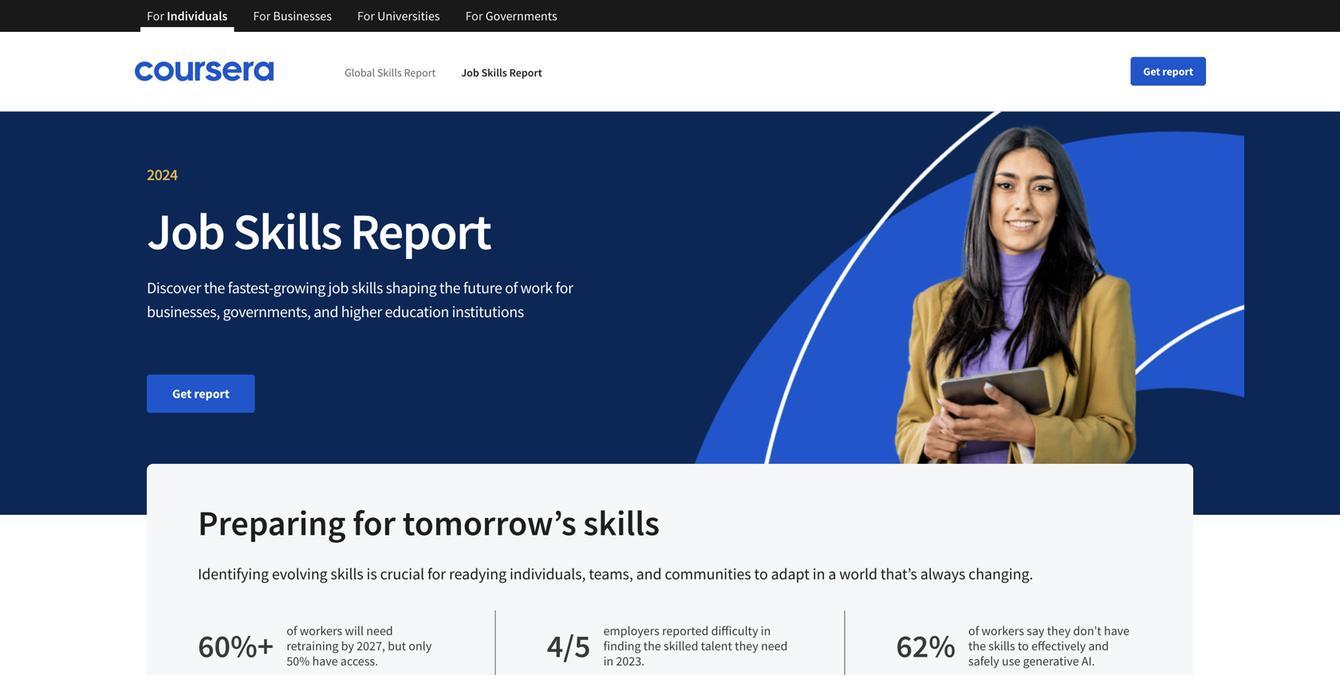 Task type: vqa. For each thing, say whether or not it's contained in the screenshot.
have in of workers will need retraining by 2027, but only 50% have access.
yes



Task type: describe. For each thing, give the bounding box(es) containing it.
workers for 62%
[[982, 623, 1024, 639]]

get report link
[[147, 375, 255, 413]]

and inside of workers say they don't have the skills to effectively and safely use generative ai.
[[1088, 639, 1109, 655]]

skills inside of workers say they don't have the skills to effectively and safely use generative ai.
[[989, 639, 1015, 655]]

the left fastest-
[[204, 278, 225, 298]]

report for global skills report link
[[404, 66, 436, 80]]

communities
[[665, 564, 751, 584]]

global skills report
[[345, 66, 436, 80]]

a
[[828, 564, 836, 584]]

report for get report button
[[1162, 64, 1193, 79]]

effectively
[[1031, 639, 1086, 655]]

safely
[[968, 654, 999, 670]]

banner navigation
[[134, 0, 570, 32]]

the inside employers reported difficulty in finding the skilled talent they need in 2023.
[[643, 639, 661, 655]]

the left future
[[439, 278, 460, 298]]

for for governments
[[465, 8, 483, 24]]

of for 60%+
[[287, 623, 297, 639]]

get for get report button
[[1143, 64, 1160, 79]]

preparing
[[198, 501, 346, 545]]

retraining
[[287, 639, 339, 655]]

skills up identifying evolving skills is crucial for readying individuals, teams, and communities to adapt in a world that's always changing.
[[583, 501, 660, 545]]

for inside "discover the fastest-growing job skills shaping the future of work for businesses, governments, and higher education institutions"
[[556, 278, 573, 298]]

0 horizontal spatial job
[[147, 199, 224, 263]]

job
[[328, 278, 349, 298]]

don't
[[1073, 623, 1102, 639]]

2 vertical spatial in
[[603, 654, 614, 670]]

skills inside "discover the fastest-growing job skills shaping the future of work for businesses, governments, and higher education institutions"
[[351, 278, 383, 298]]

they inside employers reported difficulty in finding the skilled talent they need in 2023.
[[735, 639, 758, 655]]

for for individuals
[[147, 8, 164, 24]]

need inside employers reported difficulty in finding the skilled talent they need in 2023.
[[761, 639, 788, 655]]

reported
[[662, 623, 709, 639]]

future
[[463, 278, 502, 298]]

62%
[[896, 626, 956, 667]]

for for businesses
[[253, 8, 271, 24]]

to inside of workers say they don't have the skills to effectively and safely use generative ai.
[[1018, 639, 1029, 655]]

institutions
[[452, 302, 524, 322]]

get report for get report button
[[1143, 64, 1193, 79]]

individuals,
[[510, 564, 586, 584]]

skills for global skills report link
[[377, 66, 402, 80]]

universities
[[377, 8, 440, 24]]

governments
[[485, 8, 557, 24]]

finding
[[603, 639, 641, 655]]

report for job skills report link
[[509, 66, 542, 80]]

get for get report link on the left of page
[[172, 386, 192, 402]]

businesses,
[[147, 302, 220, 322]]

by
[[341, 639, 354, 655]]

and inside "discover the fastest-growing job skills shaping the future of work for businesses, governments, and higher education institutions"
[[314, 302, 338, 322]]

access.
[[340, 654, 378, 670]]

discover the fastest-growing job skills shaping the future of work for businesses, governments, and higher education institutions
[[147, 278, 573, 322]]

they inside of workers say they don't have the skills to effectively and safely use generative ai.
[[1047, 623, 1071, 639]]

for individuals
[[147, 8, 228, 24]]

is
[[367, 564, 377, 584]]

skills for job skills report link
[[481, 66, 507, 80]]

of workers say they don't have the skills to effectively and safely use generative ai.
[[968, 623, 1130, 670]]

2 horizontal spatial in
[[813, 564, 825, 584]]

education
[[385, 302, 449, 322]]

difficulty
[[711, 623, 758, 639]]

have inside of workers will need retraining by 2027, but only 50% have access.
[[312, 654, 338, 670]]

individuals
[[167, 8, 228, 24]]

get report for get report link on the left of page
[[172, 386, 230, 402]]

1 horizontal spatial for
[[427, 564, 446, 584]]

report for get report link on the left of page
[[194, 386, 230, 402]]



Task type: locate. For each thing, give the bounding box(es) containing it.
0 vertical spatial get
[[1143, 64, 1160, 79]]

1 horizontal spatial workers
[[982, 623, 1024, 639]]

job skills report
[[461, 66, 542, 80], [147, 199, 491, 263]]

0 horizontal spatial workers
[[300, 623, 342, 639]]

of
[[505, 278, 518, 298], [287, 623, 297, 639], [968, 623, 979, 639]]

2 horizontal spatial of
[[968, 623, 979, 639]]

0 horizontal spatial get
[[172, 386, 192, 402]]

always
[[920, 564, 965, 584]]

in left 2023.
[[603, 654, 614, 670]]

1 vertical spatial in
[[761, 623, 771, 639]]

to left effectively
[[1018, 639, 1029, 655]]

1 horizontal spatial in
[[761, 623, 771, 639]]

employers reported difficulty in finding the skilled talent they need in 2023.
[[603, 623, 788, 670]]

0 vertical spatial for
[[556, 278, 573, 298]]

in right difficulty at the bottom right
[[761, 623, 771, 639]]

tomorrow's
[[403, 501, 576, 545]]

businesses
[[273, 8, 332, 24]]

employers
[[603, 623, 660, 639]]

job
[[461, 66, 479, 80], [147, 199, 224, 263]]

1 vertical spatial job skills report
[[147, 199, 491, 263]]

growing
[[273, 278, 325, 298]]

skills
[[377, 66, 402, 80], [481, 66, 507, 80], [233, 199, 341, 263]]

1 horizontal spatial need
[[761, 639, 788, 655]]

1 vertical spatial get
[[172, 386, 192, 402]]

1 workers from the left
[[300, 623, 342, 639]]

0 vertical spatial to
[[754, 564, 768, 584]]

2027,
[[357, 639, 385, 655]]

in left a
[[813, 564, 825, 584]]

they right talent
[[735, 639, 758, 655]]

crucial
[[380, 564, 424, 584]]

1 vertical spatial report
[[194, 386, 230, 402]]

1 vertical spatial for
[[353, 501, 396, 545]]

job up the discover
[[147, 199, 224, 263]]

job down "for governments"
[[461, 66, 479, 80]]

adapt
[[771, 564, 810, 584]]

governments,
[[223, 302, 311, 322]]

in
[[813, 564, 825, 584], [761, 623, 771, 639], [603, 654, 614, 670]]

have inside of workers say they don't have the skills to effectively and safely use generative ai.
[[1104, 623, 1130, 639]]

0 vertical spatial and
[[314, 302, 338, 322]]

need inside of workers will need retraining by 2027, but only 50% have access.
[[366, 623, 393, 639]]

generative
[[1023, 654, 1079, 670]]

skills up the higher
[[351, 278, 383, 298]]

world
[[839, 564, 877, 584]]

workers up 'use' at the right bottom
[[982, 623, 1024, 639]]

2 horizontal spatial for
[[556, 278, 573, 298]]

of inside of workers say they don't have the skills to effectively and safely use generative ai.
[[968, 623, 979, 639]]

1 horizontal spatial to
[[1018, 639, 1029, 655]]

1 vertical spatial have
[[312, 654, 338, 670]]

job skills report up growing
[[147, 199, 491, 263]]

0 horizontal spatial to
[[754, 564, 768, 584]]

60%+
[[198, 626, 274, 667]]

the left the skilled
[[643, 639, 661, 655]]

2 horizontal spatial and
[[1088, 639, 1109, 655]]

report
[[1162, 64, 1193, 79], [194, 386, 230, 402]]

0 horizontal spatial in
[[603, 654, 614, 670]]

0 vertical spatial have
[[1104, 623, 1130, 639]]

1 horizontal spatial skills
[[377, 66, 402, 80]]

say
[[1027, 623, 1045, 639]]

0 vertical spatial get report
[[1143, 64, 1193, 79]]

0 horizontal spatial need
[[366, 623, 393, 639]]

have right 50%
[[312, 654, 338, 670]]

changing.
[[969, 564, 1033, 584]]

50%
[[287, 654, 310, 670]]

skilled
[[664, 639, 698, 655]]

have right don't
[[1104, 623, 1130, 639]]

teams,
[[589, 564, 633, 584]]

0 horizontal spatial have
[[312, 654, 338, 670]]

of up safely
[[968, 623, 979, 639]]

that's
[[881, 564, 917, 584]]

report down governments
[[509, 66, 542, 80]]

0 vertical spatial job
[[461, 66, 479, 80]]

report
[[404, 66, 436, 80], [509, 66, 542, 80], [350, 199, 491, 263]]

and right effectively
[[1088, 639, 1109, 655]]

0 vertical spatial in
[[813, 564, 825, 584]]

get
[[1143, 64, 1160, 79], [172, 386, 192, 402]]

2 horizontal spatial skills
[[481, 66, 507, 80]]

report up shaping
[[350, 199, 491, 263]]

get inside button
[[1143, 64, 1160, 79]]

and
[[314, 302, 338, 322], [636, 564, 662, 584], [1088, 639, 1109, 655]]

will
[[345, 623, 364, 639]]

workers for 60%+
[[300, 623, 342, 639]]

workers left "will"
[[300, 623, 342, 639]]

0 horizontal spatial of
[[287, 623, 297, 639]]

workers inside of workers will need retraining by 2027, but only 50% have access.
[[300, 623, 342, 639]]

but
[[388, 639, 406, 655]]

skills left say
[[989, 639, 1015, 655]]

to
[[754, 564, 768, 584], [1018, 639, 1029, 655]]

of inside "discover the fastest-growing job skills shaping the future of work for businesses, governments, and higher education institutions"
[[505, 278, 518, 298]]

the
[[204, 278, 225, 298], [439, 278, 460, 298], [643, 639, 661, 655], [968, 639, 986, 655]]

get report
[[1143, 64, 1193, 79], [172, 386, 230, 402]]

2 vertical spatial for
[[427, 564, 446, 584]]

4 for from the left
[[465, 8, 483, 24]]

1 horizontal spatial get
[[1143, 64, 1160, 79]]

of workers will need retraining by 2027, but only 50% have access.
[[287, 623, 432, 670]]

and right teams,
[[636, 564, 662, 584]]

0 horizontal spatial skills
[[233, 199, 341, 263]]

4/5
[[547, 626, 591, 667]]

1 vertical spatial get report
[[172, 386, 230, 402]]

1 horizontal spatial have
[[1104, 623, 1130, 639]]

1 horizontal spatial and
[[636, 564, 662, 584]]

for left governments
[[465, 8, 483, 24]]

and down job
[[314, 302, 338, 322]]

get report inside button
[[1143, 64, 1193, 79]]

global skills report link
[[345, 66, 436, 80]]

1 for from the left
[[147, 8, 164, 24]]

1 horizontal spatial get report
[[1143, 64, 1193, 79]]

1 horizontal spatial report
[[1162, 64, 1193, 79]]

0 horizontal spatial get report
[[172, 386, 230, 402]]

for businesses
[[253, 8, 332, 24]]

for right work at the top
[[556, 278, 573, 298]]

they right say
[[1047, 623, 1071, 639]]

workers inside of workers say they don't have the skills to effectively and safely use generative ai.
[[982, 623, 1024, 639]]

only
[[409, 639, 432, 655]]

they
[[1047, 623, 1071, 639], [735, 639, 758, 655]]

0 vertical spatial report
[[1162, 64, 1193, 79]]

0 horizontal spatial report
[[194, 386, 230, 402]]

for universities
[[357, 8, 440, 24]]

workers
[[300, 623, 342, 639], [982, 623, 1024, 639]]

skills up growing
[[233, 199, 341, 263]]

need
[[366, 623, 393, 639], [761, 639, 788, 655]]

use
[[1002, 654, 1021, 670]]

2 for from the left
[[253, 8, 271, 24]]

1 horizontal spatial they
[[1047, 623, 1071, 639]]

of inside of workers will need retraining by 2027, but only 50% have access.
[[287, 623, 297, 639]]

for right the crucial
[[427, 564, 446, 584]]

need right "will"
[[366, 623, 393, 639]]

for governments
[[465, 8, 557, 24]]

for for universities
[[357, 8, 375, 24]]

readying
[[449, 564, 506, 584]]

of for 62%
[[968, 623, 979, 639]]

1 horizontal spatial of
[[505, 278, 518, 298]]

1 vertical spatial to
[[1018, 639, 1029, 655]]

job skills report link
[[461, 66, 542, 80]]

of left work at the top
[[505, 278, 518, 298]]

report down universities
[[404, 66, 436, 80]]

the left 'use' at the right bottom
[[968, 639, 986, 655]]

the inside of workers say they don't have the skills to effectively and safely use generative ai.
[[968, 639, 986, 655]]

job skills report down "for governments"
[[461, 66, 542, 80]]

have
[[1104, 623, 1130, 639], [312, 654, 338, 670]]

0 horizontal spatial and
[[314, 302, 338, 322]]

get report button
[[1131, 57, 1206, 86]]

global
[[345, 66, 375, 80]]

higher
[[341, 302, 382, 322]]

coursera logo image
[[134, 61, 274, 81]]

need right difficulty at the bottom right
[[761, 639, 788, 655]]

for left "individuals"
[[147, 8, 164, 24]]

evolving
[[272, 564, 327, 584]]

1 vertical spatial and
[[636, 564, 662, 584]]

3 for from the left
[[357, 8, 375, 24]]

0 horizontal spatial for
[[353, 501, 396, 545]]

ai.
[[1082, 654, 1095, 670]]

work
[[520, 278, 553, 298]]

2 workers from the left
[[982, 623, 1024, 639]]

2024
[[147, 165, 178, 185]]

1 horizontal spatial job
[[461, 66, 479, 80]]

for
[[147, 8, 164, 24], [253, 8, 271, 24], [357, 8, 375, 24], [465, 8, 483, 24]]

fastest-
[[228, 278, 273, 298]]

for left universities
[[357, 8, 375, 24]]

skills left is
[[331, 564, 363, 584]]

identifying
[[198, 564, 269, 584]]

0 vertical spatial job skills report
[[461, 66, 542, 80]]

talent
[[701, 639, 732, 655]]

for
[[556, 278, 573, 298], [353, 501, 396, 545], [427, 564, 446, 584]]

to left adapt
[[754, 564, 768, 584]]

discover
[[147, 278, 201, 298]]

0 horizontal spatial they
[[735, 639, 758, 655]]

skills
[[351, 278, 383, 298], [583, 501, 660, 545], [331, 564, 363, 584], [989, 639, 1015, 655]]

for left the businesses
[[253, 8, 271, 24]]

1 vertical spatial job
[[147, 199, 224, 263]]

report inside button
[[1162, 64, 1193, 79]]

skills down "for governments"
[[481, 66, 507, 80]]

skills right 'global'
[[377, 66, 402, 80]]

2 vertical spatial and
[[1088, 639, 1109, 655]]

shaping
[[386, 278, 436, 298]]

2023.
[[616, 654, 645, 670]]

of up 50%
[[287, 623, 297, 639]]

identifying evolving skills is crucial for readying individuals, teams, and communities to adapt in a world that's always changing.
[[198, 564, 1033, 584]]

preparing for tomorrow's skills
[[198, 501, 660, 545]]

for up is
[[353, 501, 396, 545]]



